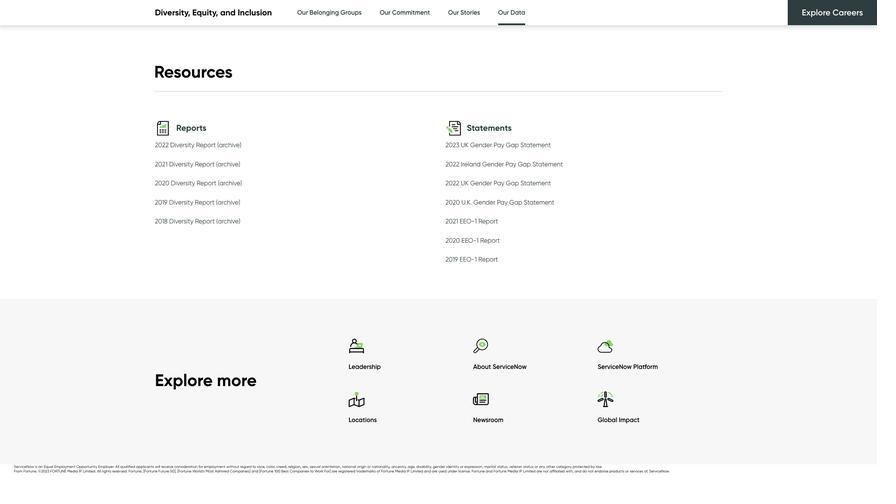 Task type: vqa. For each thing, say whether or not it's contained in the screenshot.
Go to ServiceNow account image
no



Task type: locate. For each thing, give the bounding box(es) containing it.
1 horizontal spatial fortune
[[472, 470, 485, 474]]

1 vertical spatial 2019
[[446, 256, 458, 264]]

1 horizontal spatial [fortune
[[177, 470, 192, 474]]

2019 down 2020 eeo-1 report link in the right of the page
[[446, 256, 458, 264]]

report inside the 2019 eeo-1 report link
[[479, 256, 498, 264]]

1 vertical spatial explore
[[155, 370, 213, 391]]

by
[[591, 465, 595, 470]]

diversity for 2018
[[169, 218, 194, 225]]

2 horizontal spatial media
[[508, 470, 519, 474]]

report down 2021 eeo-1 report 'link'
[[480, 237, 500, 244]]

2 are from the left
[[432, 470, 438, 474]]

diversity right 2018
[[169, 218, 194, 225]]

2019 up 2018
[[155, 199, 168, 206]]

law.
[[596, 465, 603, 470]]

1 vertical spatial 2020
[[446, 199, 460, 206]]

2 horizontal spatial are
[[537, 470, 542, 474]]

media left age,
[[395, 470, 406, 474]]

gender down 2023 uk gender pay gap statement 'link'
[[482, 161, 504, 168]]

1 for 2019
[[475, 256, 477, 264]]

gender right u.k. at the top right
[[474, 199, 496, 206]]

ip
[[79, 470, 82, 474], [407, 470, 410, 474], [519, 470, 523, 474]]

1 horizontal spatial are
[[432, 470, 438, 474]]

1 uk from the top
[[461, 142, 469, 149]]

pay
[[494, 142, 505, 149], [506, 161, 517, 168], [494, 180, 505, 187], [497, 199, 508, 206]]

[fortune right 50],
[[177, 470, 192, 474]]

leadership link
[[349, 339, 473, 375]]

employer.
[[98, 465, 115, 470]]

0 vertical spatial uk
[[461, 142, 469, 149]]

gender for 2022 uk gender pay gap statement
[[471, 180, 492, 187]]

uk inside 'link'
[[461, 142, 469, 149]]

2021 eeo-1 report link
[[446, 218, 498, 227]]

or
[[368, 465, 371, 470], [460, 465, 464, 470], [535, 465, 538, 470], [626, 470, 629, 474]]

origin
[[357, 465, 367, 470]]

report inside 2018 diversity report (archive) link
[[195, 218, 215, 225]]

4 our from the left
[[498, 9, 509, 16]]

2022 ireland gender pay gap statement
[[446, 161, 563, 168]]

servicenow.
[[650, 470, 670, 474]]

eeo- down u.k. at the top right
[[460, 218, 475, 225]]

1
[[475, 218, 477, 225], [477, 237, 479, 244], [475, 256, 477, 264]]

0 vertical spatial 2019
[[155, 199, 168, 206]]

100
[[275, 470, 281, 474]]

0 horizontal spatial are
[[332, 470, 338, 474]]

are right status
[[537, 470, 542, 474]]

©2023
[[38, 470, 49, 474]]

2022 uk gender pay gap statement
[[446, 180, 551, 187]]

2019 for 2019 eeo-1 report
[[446, 256, 458, 264]]

are
[[332, 470, 338, 474], [432, 470, 438, 474], [537, 470, 542, 474]]

1 horizontal spatial media
[[395, 470, 406, 474]]

expression,
[[465, 465, 484, 470]]

global
[[598, 417, 618, 425]]

servicenow inside servicenow is an equal employment opportunity employer. all qualified applicants will receive consideration for employment without regard to race, color, creed, religion, sex, sexual orientation, national origin or nationality, ancestry, age, disability, gender identity or expression, marital status, veteran status or any other category protected by law. from fortune. ©2023 fortune media ip limited. all rights reserved.  fortune, [fortune future 50], [fortune world's most admired companies] and [fortune 100 best companies to work for] are registered trademarks of fortune media ip limited and are used under license. fortune and fortune media ip limited are not affiliated with, and do not endorse products or services of, servicenow.
[[14, 465, 34, 470]]

2023 uk gender pay gap statement link
[[446, 142, 551, 151]]

0 vertical spatial explore
[[802, 7, 831, 18]]

2019 eeo-1 report link
[[446, 256, 498, 265]]

to left work
[[310, 470, 314, 474]]

1 are from the left
[[332, 470, 338, 474]]

1 horizontal spatial ip
[[407, 470, 410, 474]]

eeo- down 2020 eeo-1 report link in the right of the page
[[460, 256, 475, 264]]

1 horizontal spatial to
[[310, 470, 314, 474]]

leadership
[[349, 364, 381, 371]]

2022 for 2022 uk gender pay gap statement
[[446, 180, 460, 187]]

platform
[[634, 364, 658, 371]]

fortune,
[[129, 470, 142, 474]]

uk up u.k. at the top right
[[461, 180, 469, 187]]

(archive)
[[217, 142, 242, 149], [216, 161, 240, 168], [218, 180, 242, 187], [216, 199, 240, 206], [216, 218, 241, 225]]

our for our stories
[[448, 9, 459, 16]]

ip left status
[[519, 470, 523, 474]]

pay for 2023 uk gender pay gap statement
[[494, 142, 505, 149]]

2 [fortune from the left
[[177, 470, 192, 474]]

servicenow right about
[[493, 364, 527, 371]]

2 vertical spatial 1
[[475, 256, 477, 264]]

diversity down the "2021 diversity report (archive)" link
[[171, 180, 195, 187]]

report down 2020 eeo-1 report link in the right of the page
[[479, 256, 498, 264]]

1 horizontal spatial not
[[588, 470, 594, 474]]

or left services
[[626, 470, 629, 474]]

1 up 2020 eeo-1 report
[[475, 218, 477, 225]]

1 vertical spatial 1
[[477, 237, 479, 244]]

2021 diversity report (archive)
[[155, 161, 240, 168]]

for]
[[325, 470, 331, 474]]

resources
[[154, 61, 233, 82]]

0 horizontal spatial 2019
[[155, 199, 168, 206]]

2 horizontal spatial servicenow
[[598, 364, 632, 371]]

0 horizontal spatial [fortune
[[143, 470, 158, 474]]

gender for 2020 u.k. gender pay gap statement
[[474, 199, 496, 206]]

gender down ireland
[[471, 180, 492, 187]]

not
[[543, 470, 549, 474], [588, 470, 594, 474]]

fortune right of
[[381, 470, 394, 474]]

are right for]
[[332, 470, 338, 474]]

diversity down 2020 diversity report (archive) link
[[169, 199, 193, 206]]

1 down 2020 eeo-1 report link in the right of the page
[[475, 256, 477, 264]]

explore for explore careers
[[802, 7, 831, 18]]

media right the fortune
[[67, 470, 78, 474]]

limited right the ancestry,
[[411, 470, 423, 474]]

limited
[[411, 470, 423, 474], [523, 470, 536, 474]]

groups
[[341, 9, 362, 16]]

2019 inside 2019 diversity report (archive) link
[[155, 199, 168, 206]]

1 inside 'link'
[[475, 218, 477, 225]]

diversity for 2022
[[170, 142, 195, 149]]

statement for 2022 uk gender pay gap statement
[[521, 180, 551, 187]]

global impact link
[[598, 392, 723, 428]]

explore
[[802, 7, 831, 18], [155, 370, 213, 391]]

eeo- for 2021
[[460, 218, 475, 225]]

report down the "2021 diversity report (archive)" link
[[197, 180, 216, 187]]

0 horizontal spatial media
[[67, 470, 78, 474]]

servicenow is an equal employment opportunity employer. all qualified applicants will receive consideration for employment without regard to race, color, creed, religion, sex, sexual orientation, national origin or nationality, ancestry, age, disability, gender identity or expression, marital status, veteran status or any other category protected by law. from fortune. ©2023 fortune media ip limited. all rights reserved.  fortune, [fortune future 50], [fortune world's most admired companies] and [fortune 100 best companies to work for] are registered trademarks of fortune media ip limited and are used under license. fortune and fortune media ip limited are not affiliated with, and do not endorse products or services of, servicenow.
[[14, 465, 670, 474]]

diversity,
[[155, 7, 190, 18]]

gender for 2023 uk gender pay gap statement
[[471, 142, 492, 149]]

2020 for 2020 diversity report (archive)
[[155, 180, 169, 187]]

registered
[[338, 470, 356, 474]]

servicenow
[[493, 364, 527, 371], [598, 364, 632, 371], [14, 465, 34, 470]]

gap down 2022 ireland gender pay gap statement link
[[506, 180, 519, 187]]

other
[[546, 465, 556, 470]]

2021 for 2021 eeo-1 report
[[446, 218, 458, 225]]

gap down "2022 uk gender pay gap statement" link
[[510, 199, 523, 206]]

3 our from the left
[[448, 9, 459, 16]]

1 horizontal spatial 2019
[[446, 256, 458, 264]]

2018
[[155, 218, 168, 225]]

companies
[[290, 470, 309, 474]]

opportunity
[[76, 465, 97, 470]]

inclusion
[[238, 7, 272, 18]]

0 horizontal spatial fortune
[[381, 470, 394, 474]]

ip left disability,
[[407, 470, 410, 474]]

our left stories
[[448, 9, 459, 16]]

most
[[206, 470, 214, 474]]

servicenow inside the 'about servicenow' link
[[493, 364, 527, 371]]

servicenow platform
[[598, 364, 658, 371]]

our commitment
[[380, 9, 430, 16]]

2 vertical spatial eeo-
[[460, 256, 475, 264]]

2 vertical spatial 2022
[[446, 180, 460, 187]]

locations link
[[349, 392, 473, 428]]

diversity for 2021
[[169, 161, 193, 168]]

1 horizontal spatial 2021
[[446, 218, 458, 225]]

admired
[[215, 470, 229, 474]]

to left race, at bottom left
[[253, 465, 256, 470]]

gap inside 'link'
[[506, 142, 519, 149]]

fortune right the license.
[[472, 470, 485, 474]]

fortune left veteran at the bottom of page
[[494, 470, 507, 474]]

gap for 2020 u.k. gender pay gap statement
[[510, 199, 523, 206]]

and left gender
[[424, 470, 431, 474]]

0 vertical spatial 2020
[[155, 180, 169, 187]]

2 our from the left
[[380, 9, 391, 16]]

and
[[220, 7, 236, 18], [252, 470, 258, 474], [424, 470, 431, 474], [486, 470, 493, 474], [575, 470, 582, 474]]

servicenow left is
[[14, 465, 34, 470]]

2021 inside the "2021 diversity report (archive)" link
[[155, 161, 168, 168]]

gap up 2022 ireland gender pay gap statement
[[506, 142, 519, 149]]

endorse
[[595, 470, 609, 474]]

reports
[[176, 123, 207, 133]]

our stories
[[448, 9, 480, 16]]

0 vertical spatial 2021
[[155, 161, 168, 168]]

2019 diversity report (archive)
[[155, 199, 240, 206]]

eeo- inside 'link'
[[460, 218, 475, 225]]

stories
[[461, 9, 480, 16]]

[fortune left future
[[143, 470, 158, 474]]

(archive) for 2022 diversity report (archive)
[[217, 142, 242, 149]]

1 horizontal spatial explore
[[802, 7, 831, 18]]

1 down 2021 eeo-1 report 'link'
[[477, 237, 479, 244]]

2019 diversity report (archive) link
[[155, 199, 240, 208]]

employment
[[204, 465, 226, 470]]

under
[[448, 470, 458, 474]]

not right do
[[588, 470, 594, 474]]

report inside 2021 eeo-1 report 'link'
[[479, 218, 498, 225]]

rights
[[102, 470, 111, 474]]

of,
[[645, 470, 649, 474]]

servicenow inside servicenow platform link
[[598, 364, 632, 371]]

2020 for 2020 eeo-1 report
[[446, 237, 460, 244]]

0 horizontal spatial ip
[[79, 470, 82, 474]]

statement inside 'link'
[[521, 142, 551, 149]]

ip left limited. at the bottom left
[[79, 470, 82, 474]]

pay down "2022 uk gender pay gap statement" link
[[497, 199, 508, 206]]

our
[[297, 9, 308, 16], [380, 9, 391, 16], [448, 9, 459, 16], [498, 9, 509, 16]]

services
[[630, 470, 644, 474]]

report inside the "2021 diversity report (archive)" link
[[195, 161, 215, 168]]

(archive) for 2019 diversity report (archive)
[[216, 199, 240, 206]]

and right 'equity,'
[[220, 7, 236, 18]]

future
[[159, 470, 169, 474]]

uk for 2022
[[461, 180, 469, 187]]

or left any
[[535, 465, 538, 470]]

with,
[[566, 470, 574, 474]]

[fortune left 100
[[259, 470, 274, 474]]

eeo-
[[460, 218, 475, 225], [462, 237, 477, 244], [460, 256, 475, 264]]

our left belonging
[[297, 9, 308, 16]]

3 fortune from the left
[[494, 470, 507, 474]]

2 vertical spatial 2020
[[446, 237, 460, 244]]

pay for 2022 uk gender pay gap statement
[[494, 180, 505, 187]]

2 horizontal spatial ip
[[519, 470, 523, 474]]

0 horizontal spatial 2021
[[155, 161, 168, 168]]

1 our from the left
[[297, 9, 308, 16]]

2 horizontal spatial [fortune
[[259, 470, 274, 474]]

0 horizontal spatial limited
[[411, 470, 423, 474]]

media left status
[[508, 470, 519, 474]]

2 uk from the top
[[461, 180, 469, 187]]

1 horizontal spatial limited
[[523, 470, 536, 474]]

careers
[[833, 7, 864, 18]]

pay inside 'link'
[[494, 142, 505, 149]]

not left affiliated on the bottom of page
[[543, 470, 549, 474]]

gender inside 'link'
[[471, 142, 492, 149]]

license.
[[459, 470, 471, 474]]

1 vertical spatial 2022
[[446, 161, 460, 168]]

report down 2020 diversity report (archive) link
[[195, 199, 215, 206]]

disability,
[[417, 465, 432, 470]]

pay down 2023 uk gender pay gap statement 'link'
[[506, 161, 517, 168]]

report down the 2020 u.k. gender pay gap statement link
[[479, 218, 498, 225]]

gender down 'statements'
[[471, 142, 492, 149]]

2019 for 2019 diversity report (archive)
[[155, 199, 168, 206]]

newsroom link
[[473, 392, 598, 428]]

pay down 2022 ireland gender pay gap statement link
[[494, 180, 505, 187]]

explore inside explore careers link
[[802, 7, 831, 18]]

2022 for 2022 ireland gender pay gap statement
[[446, 161, 460, 168]]

report down 2019 diversity report (archive) link
[[195, 218, 215, 225]]

2019 inside the 2019 eeo-1 report link
[[446, 256, 458, 264]]

0 horizontal spatial not
[[543, 470, 549, 474]]

0 vertical spatial 2022
[[155, 142, 169, 149]]

0 vertical spatial 1
[[475, 218, 477, 225]]

sexual
[[310, 465, 321, 470]]

diversity down reports
[[170, 142, 195, 149]]

diversity for 2019
[[169, 199, 193, 206]]

report down 2022 diversity report (archive) link
[[195, 161, 215, 168]]

1 horizontal spatial servicenow
[[493, 364, 527, 371]]

pay for 2020 u.k. gender pay gap statement
[[497, 199, 508, 206]]

servicenow down servicenow platform icon
[[598, 364, 632, 371]]

creed,
[[277, 465, 287, 470]]

are left used
[[432, 470, 438, 474]]

eeo- down 2021 eeo-1 report 'link'
[[462, 237, 477, 244]]

2020 for 2020 u.k. gender pay gap statement
[[446, 199, 460, 206]]

limited left any
[[523, 470, 536, 474]]

0 vertical spatial eeo-
[[460, 218, 475, 225]]

uk right 2023
[[461, 142, 469, 149]]

gender for 2022 ireland gender pay gap statement
[[482, 161, 504, 168]]

our left see
[[380, 9, 391, 16]]

report up 2021 diversity report (archive)
[[196, 142, 216, 149]]

diversity
[[170, 142, 195, 149], [169, 161, 193, 168], [171, 180, 195, 187], [169, 199, 193, 206], [169, 218, 194, 225]]

diversity down 2022 diversity report (archive) link
[[169, 161, 193, 168]]

media
[[67, 470, 78, 474], [395, 470, 406, 474], [508, 470, 519, 474]]

our left data
[[498, 9, 509, 16]]

2021 inside 2021 eeo-1 report 'link'
[[446, 218, 458, 225]]

2 horizontal spatial fortune
[[494, 470, 507, 474]]

uk
[[461, 142, 469, 149], [461, 180, 469, 187]]

0 horizontal spatial all
[[97, 470, 101, 474]]

status
[[523, 465, 534, 470]]

1 vertical spatial uk
[[461, 180, 469, 187]]

without
[[227, 465, 239, 470]]

will
[[155, 465, 160, 470]]

all left the rights
[[97, 470, 101, 474]]

0 horizontal spatial to
[[253, 465, 256, 470]]

0 horizontal spatial explore
[[155, 370, 213, 391]]

2020 diversity report (archive)
[[155, 180, 242, 187]]

0 horizontal spatial servicenow
[[14, 465, 34, 470]]

qualified
[[120, 465, 135, 470]]

1 vertical spatial eeo-
[[462, 237, 477, 244]]

1 horizontal spatial all
[[115, 465, 119, 470]]

1 vertical spatial 2021
[[446, 218, 458, 225]]

all left qualified
[[115, 465, 119, 470]]

gap down 2023 uk gender pay gap statement 'link'
[[518, 161, 531, 168]]

pay down 'statements'
[[494, 142, 505, 149]]



Task type: describe. For each thing, give the bounding box(es) containing it.
2022 uk gender pay gap statement link
[[446, 180, 551, 189]]

and right companies]
[[252, 470, 258, 474]]

2021 for 2021 diversity report (archive)
[[155, 161, 168, 168]]

race,
[[257, 465, 266, 470]]

servicenow for servicenow platform
[[598, 364, 632, 371]]

color,
[[267, 465, 276, 470]]

1 media from the left
[[67, 470, 78, 474]]

3 [fortune from the left
[[259, 470, 274, 474]]

2020 u.k. gender pay gap statement link
[[446, 199, 555, 208]]

global impact image
[[598, 392, 614, 408]]

2019 eeo-1 report
[[446, 256, 498, 264]]

any
[[539, 465, 546, 470]]

diversity for 2020
[[171, 180, 195, 187]]

report inside 2020 diversity report (archive) link
[[197, 180, 216, 187]]

our for our commitment
[[380, 9, 391, 16]]

2022 diversity report (archive) link
[[155, 142, 242, 151]]

statements image
[[446, 120, 462, 136]]

employment
[[54, 465, 75, 470]]

statement for 2022 ireland gender pay gap statement
[[533, 161, 563, 168]]

newsroom
[[473, 417, 504, 425]]

(archive) for 2020 diversity report (archive)
[[218, 180, 242, 187]]

marital
[[484, 465, 496, 470]]

veteran
[[510, 465, 523, 470]]

2 media from the left
[[395, 470, 406, 474]]

limited.
[[83, 470, 96, 474]]

orientation,
[[322, 465, 341, 470]]

our data
[[498, 9, 526, 16]]

and left do
[[575, 470, 582, 474]]

our stories link
[[448, 0, 480, 26]]

2020 eeo-1 report
[[446, 237, 500, 244]]

global impact
[[598, 417, 640, 425]]

gender
[[433, 465, 446, 470]]

regard
[[240, 465, 252, 470]]

1 limited from the left
[[411, 470, 423, 474]]

status,
[[497, 465, 509, 470]]

statements
[[467, 123, 512, 133]]

our commitment link
[[380, 0, 430, 26]]

2 limited from the left
[[523, 470, 536, 474]]

reports image
[[155, 120, 171, 136]]

category
[[556, 465, 572, 470]]

do
[[583, 470, 587, 474]]

gap for 2022 ireland gender pay gap statement
[[518, 161, 531, 168]]

2020 u.k. gender pay gap statement
[[446, 199, 555, 206]]

statement for 2020 u.k. gender pay gap statement
[[524, 199, 555, 206]]

for
[[199, 465, 203, 470]]

equity,
[[192, 7, 218, 18]]

national
[[342, 465, 356, 470]]

(archive) for 2021 diversity report (archive)
[[216, 161, 240, 168]]

trends
[[433, 9, 452, 17]]

locations
[[349, 417, 377, 425]]

servicenow for servicenow is an equal employment opportunity employer. all qualified applicants will receive consideration for employment without regard to race, color, creed, religion, sex, sexual orientation, national origin or nationality, ancestry, age, disability, gender identity or expression, marital status, veteran status or any other category protected by law. from fortune. ©2023 fortune media ip limited. all rights reserved.  fortune, [fortune future 50], [fortune world's most admired companies] and [fortune 100 best companies to work for] are registered trademarks of fortune media ip limited and are used under license. fortune and fortune media ip limited are not affiliated with, and do not endorse products or services of, servicenow.
[[14, 465, 34, 470]]

2022 diversity report (archive)
[[155, 142, 242, 149]]

our data link
[[498, 0, 526, 27]]

our for our belonging groups
[[297, 9, 308, 16]]

work
[[315, 470, 324, 474]]

belonging
[[310, 9, 339, 16]]

1 for 2020
[[477, 237, 479, 244]]

2021 diversity report (archive) link
[[155, 161, 240, 170]]

u.k.
[[462, 199, 472, 206]]

uk for 2023
[[461, 142, 469, 149]]

world's
[[193, 470, 205, 474]]

gap for 2022 uk gender pay gap statement
[[506, 180, 519, 187]]

servicenow platform link
[[598, 339, 723, 375]]

3 are from the left
[[537, 470, 542, 474]]

about
[[473, 364, 491, 371]]

see more trends link
[[404, 9, 476, 17]]

religion,
[[288, 465, 301, 470]]

2023
[[446, 142, 460, 149]]

identity
[[446, 465, 459, 470]]

1 not from the left
[[543, 470, 549, 474]]

about servicenow link
[[473, 339, 598, 375]]

our for our data
[[498, 9, 509, 16]]

3 media from the left
[[508, 470, 519, 474]]

used
[[439, 470, 447, 474]]

reserved.
[[112, 470, 128, 474]]

report inside 2022 diversity report (archive) link
[[196, 142, 216, 149]]

1 for 2021
[[475, 218, 477, 225]]

eeo- for 2020
[[462, 237, 477, 244]]

1 ip from the left
[[79, 470, 82, 474]]

report inside 2019 diversity report (archive) link
[[195, 199, 215, 206]]

about servicenow
[[473, 364, 527, 371]]

eeo- for 2019
[[460, 256, 475, 264]]

or right the origin
[[368, 465, 371, 470]]

2021 eeo-1 report
[[446, 218, 498, 225]]

ancestry,
[[392, 465, 407, 470]]

applicants
[[136, 465, 154, 470]]

report inside 2020 eeo-1 report link
[[480, 237, 500, 244]]

pay for 2022 ireland gender pay gap statement
[[506, 161, 517, 168]]

products
[[610, 470, 625, 474]]

impact
[[619, 417, 640, 425]]

2 fortune from the left
[[472, 470, 485, 474]]

data
[[511, 9, 526, 16]]

2022 for 2022 diversity report (archive)
[[155, 142, 169, 149]]

and left status,
[[486, 470, 493, 474]]

gap for 2023 uk gender pay gap statement
[[506, 142, 519, 149]]

2 not from the left
[[588, 470, 594, 474]]

our belonging groups
[[297, 9, 362, 16]]

1 [fortune from the left
[[143, 470, 158, 474]]

is
[[35, 465, 37, 470]]

or right identity
[[460, 465, 464, 470]]

2018 diversity report (archive)
[[155, 218, 241, 225]]

sex,
[[302, 465, 309, 470]]

2 ip from the left
[[407, 470, 410, 474]]

explore careers link
[[788, 0, 878, 25]]

our belonging groups link
[[297, 0, 362, 26]]

2023 uk gender pay gap statement
[[446, 142, 551, 149]]

fortune.
[[23, 470, 37, 474]]

3 ip from the left
[[519, 470, 523, 474]]

explore for explore more
[[155, 370, 213, 391]]

statement for 2023 uk gender pay gap statement
[[521, 142, 551, 149]]

equal
[[44, 465, 53, 470]]

1 fortune from the left
[[381, 470, 394, 474]]

consideration
[[174, 465, 198, 470]]

servicenow platform icon image
[[598, 339, 614, 355]]

more
[[417, 9, 432, 17]]

(archive) for 2018 diversity report (archive)
[[216, 218, 241, 225]]



